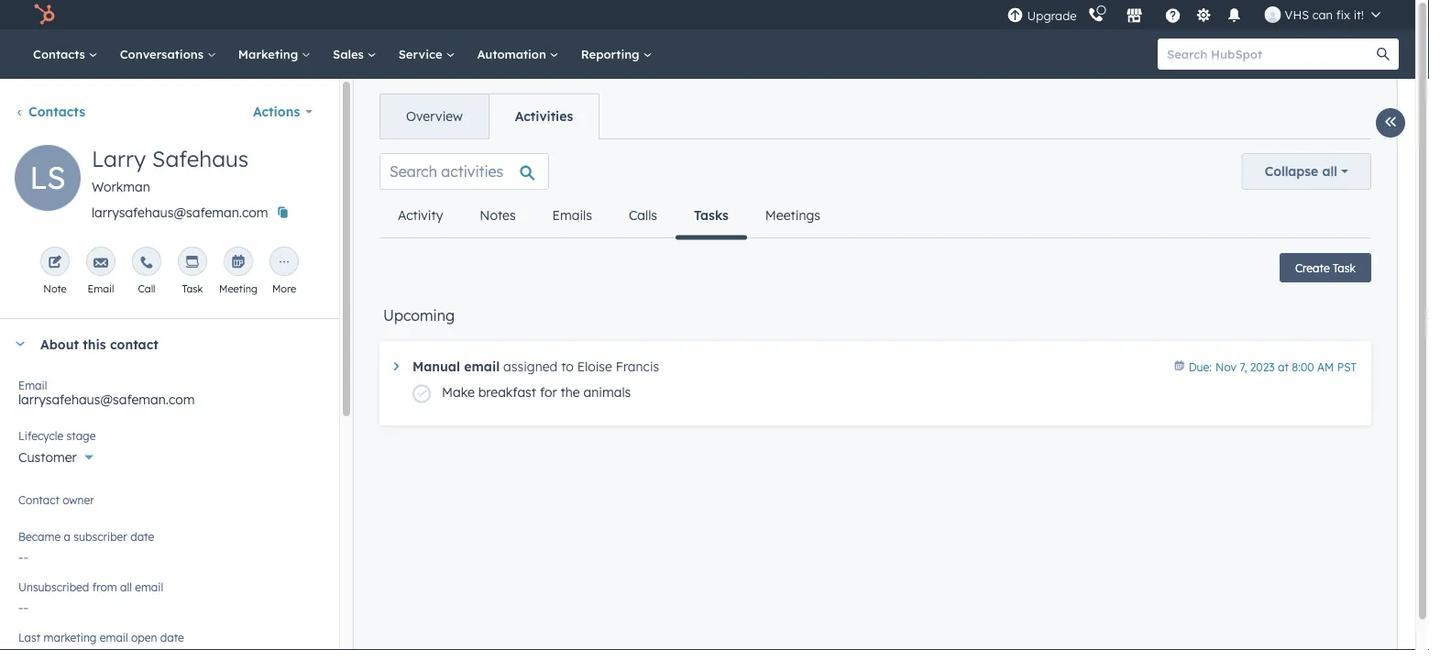Task type: describe. For each thing, give the bounding box(es) containing it.
8:00
[[1293, 360, 1315, 374]]

customer button
[[18, 439, 321, 470]]

eloise
[[578, 359, 613, 375]]

about this contact button
[[0, 319, 321, 369]]

make
[[442, 384, 475, 400]]

navigation containing overview
[[380, 94, 600, 139]]

service
[[399, 46, 446, 61]]

automation link
[[466, 29, 570, 79]]

upgrade
[[1028, 8, 1077, 23]]

became a subscriber date
[[18, 530, 154, 543]]

actions button
[[241, 94, 325, 130]]

task inside button
[[1334, 261, 1357, 275]]

search button
[[1369, 39, 1400, 70]]

vhs can fix it!
[[1286, 7, 1365, 22]]

due:
[[1189, 360, 1213, 374]]

activity
[[398, 207, 443, 223]]

make breakfast for the animals
[[442, 384, 631, 400]]

menu containing vhs can fix it!
[[1006, 0, 1394, 29]]

tasks
[[694, 207, 729, 223]]

animals
[[584, 384, 631, 400]]

subscriber
[[74, 530, 127, 543]]

assigned
[[504, 359, 558, 375]]

marketing
[[44, 631, 97, 644]]

about this contact
[[40, 336, 159, 352]]

notes button
[[462, 194, 534, 238]]

create
[[1296, 261, 1331, 275]]

email larrysafehaus@safeman.com
[[18, 378, 195, 408]]

upgrade image
[[1008, 8, 1024, 24]]

customer
[[18, 449, 77, 466]]

hubspot image
[[33, 4, 55, 26]]

the
[[561, 384, 580, 400]]

0 vertical spatial contacts
[[33, 46, 89, 61]]

last
[[18, 631, 41, 644]]

Search HubSpot search field
[[1158, 39, 1383, 70]]

0 vertical spatial larrysafehaus@safeman.com
[[92, 205, 268, 221]]

meetings button
[[747, 194, 839, 238]]

owner up "became a subscriber date"
[[63, 493, 94, 507]]

marketing
[[238, 46, 302, 61]]

manual email assigned to eloise francis
[[413, 359, 660, 375]]

email for email larrysafehaus@safeman.com
[[18, 378, 47, 392]]

settings link
[[1193, 5, 1216, 24]]

conversations
[[120, 46, 207, 61]]

for
[[540, 384, 557, 400]]

Search activities search field
[[380, 153, 549, 190]]

sales
[[333, 46, 368, 61]]

breakfast
[[479, 384, 537, 400]]

collapse
[[1265, 163, 1319, 179]]

nov
[[1216, 360, 1237, 374]]

no owner button
[[18, 490, 321, 520]]

lifecycle stage
[[18, 429, 96, 443]]

unsubscribed
[[18, 580, 89, 594]]

it!
[[1354, 7, 1365, 22]]

workman
[[92, 179, 150, 195]]

meeting image
[[231, 256, 246, 271]]

became
[[18, 530, 61, 543]]

this
[[83, 336, 106, 352]]

marketing link
[[227, 29, 322, 79]]

1 vertical spatial task
[[182, 283, 203, 295]]

contact owner no owner
[[18, 493, 94, 516]]

notifications button
[[1220, 0, 1251, 29]]

search image
[[1378, 48, 1391, 61]]

hubspot link
[[22, 4, 69, 26]]

am
[[1318, 360, 1335, 374]]

about
[[40, 336, 79, 352]]

contact
[[18, 493, 60, 507]]

email image
[[94, 256, 108, 271]]

meeting
[[219, 283, 258, 295]]

conversations link
[[109, 29, 227, 79]]

2023
[[1251, 360, 1276, 374]]

more image
[[277, 256, 292, 271]]



Task type: vqa. For each thing, say whether or not it's contained in the screenshot.
alert
no



Task type: locate. For each thing, give the bounding box(es) containing it.
larrysafehaus@safeman.com up the stage
[[18, 392, 195, 408]]

upcoming feed
[[365, 139, 1387, 448]]

navigation inside upcoming feed
[[380, 194, 839, 240]]

1 horizontal spatial email
[[88, 283, 114, 295]]

tasks button
[[676, 194, 747, 240]]

navigation
[[380, 94, 600, 139], [380, 194, 839, 240]]

owner up a
[[40, 500, 77, 516]]

more
[[272, 283, 296, 295]]

larry safehaus workman
[[92, 145, 249, 195]]

emails
[[553, 207, 592, 223]]

notifications image
[[1227, 8, 1243, 25]]

help image
[[1165, 8, 1182, 25]]

activities button
[[489, 94, 599, 139]]

0 horizontal spatial email
[[100, 631, 128, 644]]

calling icon button
[[1081, 3, 1112, 27]]

1 vertical spatial email
[[18, 378, 47, 392]]

marketplaces image
[[1127, 8, 1143, 25]]

email down email image
[[88, 283, 114, 295]]

all right collapse
[[1323, 163, 1338, 179]]

email down became a subscriber date text box
[[135, 580, 163, 594]]

actions
[[253, 104, 300, 120]]

1 horizontal spatial date
[[160, 631, 184, 644]]

eloise francis image
[[1265, 6, 1282, 23]]

1 navigation from the top
[[380, 94, 600, 139]]

Last marketing email open date text field
[[18, 641, 321, 650]]

vhs can fix it! button
[[1254, 0, 1392, 29]]

open
[[131, 631, 157, 644]]

1 vertical spatial larrysafehaus@safeman.com
[[18, 392, 195, 408]]

francis
[[616, 359, 660, 375]]

calling icon image
[[1088, 7, 1105, 24]]

larrysafehaus@safeman.com
[[92, 205, 268, 221], [18, 392, 195, 408]]

navigation containing activity
[[380, 194, 839, 240]]

all right from
[[120, 580, 132, 594]]

to
[[562, 359, 574, 375]]

caret image
[[394, 362, 399, 371]]

reporting link
[[570, 29, 664, 79]]

email down caret image at the bottom left of the page
[[18, 378, 47, 392]]

activities
[[515, 108, 573, 124]]

reporting
[[581, 46, 643, 61]]

0 vertical spatial email
[[464, 359, 500, 375]]

emails button
[[534, 194, 611, 238]]

email inside upcoming feed
[[464, 359, 500, 375]]

overview
[[406, 108, 463, 124]]

pst
[[1338, 360, 1358, 374]]

notes
[[480, 207, 516, 223]]

calls button
[[611, 194, 676, 238]]

create task button
[[1280, 253, 1372, 283]]

call image
[[139, 256, 154, 271]]

1 vertical spatial contacts
[[28, 104, 85, 120]]

task image
[[185, 256, 200, 271]]

0 horizontal spatial date
[[130, 530, 154, 543]]

1 horizontal spatial email
[[135, 580, 163, 594]]

menu
[[1006, 0, 1394, 29]]

stage
[[67, 429, 96, 443]]

0 vertical spatial contacts link
[[22, 29, 109, 79]]

note
[[43, 283, 67, 295]]

0 vertical spatial navigation
[[380, 94, 600, 139]]

note image
[[48, 256, 62, 271]]

email for email
[[88, 283, 114, 295]]

due: nov 7, 2023 at 8:00 am pst
[[1189, 360, 1358, 374]]

1 horizontal spatial task
[[1334, 261, 1357, 275]]

1 vertical spatial contacts link
[[15, 104, 85, 120]]

Became a subscriber date text field
[[18, 540, 321, 570]]

call
[[138, 283, 156, 295]]

contact
[[110, 336, 159, 352]]

1 vertical spatial date
[[160, 631, 184, 644]]

no
[[18, 500, 36, 516]]

manual
[[413, 359, 460, 375]]

2 horizontal spatial email
[[464, 359, 500, 375]]

date down the no owner popup button
[[130, 530, 154, 543]]

Unsubscribed from all email text field
[[18, 591, 321, 620]]

email
[[88, 283, 114, 295], [18, 378, 47, 392]]

task
[[1334, 261, 1357, 275], [182, 283, 203, 295]]

vhs
[[1286, 7, 1310, 22]]

help button
[[1158, 0, 1189, 29]]

0 horizontal spatial all
[[120, 580, 132, 594]]

sales link
[[322, 29, 388, 79]]

0 vertical spatial email
[[88, 283, 114, 295]]

at
[[1279, 360, 1290, 374]]

2 navigation from the top
[[380, 194, 839, 240]]

larrysafehaus@safeman.com down "larry safehaus workman" at the left top
[[92, 205, 268, 221]]

lifecycle
[[18, 429, 63, 443]]

service link
[[388, 29, 466, 79]]

all inside popup button
[[1323, 163, 1338, 179]]

create task
[[1296, 261, 1357, 275]]

0 vertical spatial task
[[1334, 261, 1357, 275]]

7,
[[1241, 360, 1248, 374]]

safehaus
[[152, 145, 249, 172]]

1 horizontal spatial all
[[1323, 163, 1338, 179]]

email left open
[[100, 631, 128, 644]]

email
[[464, 359, 500, 375], [135, 580, 163, 594], [100, 631, 128, 644]]

0 horizontal spatial email
[[18, 378, 47, 392]]

calls
[[629, 207, 658, 223]]

activity button
[[380, 194, 462, 238]]

0 horizontal spatial task
[[182, 283, 203, 295]]

collapse all button
[[1243, 153, 1372, 190]]

date right open
[[160, 631, 184, 644]]

contacts link
[[22, 29, 109, 79], [15, 104, 85, 120]]

email up make
[[464, 359, 500, 375]]

caret image
[[15, 342, 26, 346]]

date
[[130, 530, 154, 543], [160, 631, 184, 644]]

larry
[[92, 145, 146, 172]]

1 vertical spatial all
[[120, 580, 132, 594]]

owner
[[63, 493, 94, 507], [40, 500, 77, 516]]

upcoming
[[383, 306, 455, 325]]

automation
[[477, 46, 550, 61]]

collapse all
[[1265, 163, 1338, 179]]

last marketing email open date
[[18, 631, 184, 644]]

1 vertical spatial navigation
[[380, 194, 839, 240]]

fix
[[1337, 7, 1351, 22]]

all
[[1323, 163, 1338, 179], [120, 580, 132, 594]]

0 vertical spatial date
[[130, 530, 154, 543]]

0 vertical spatial all
[[1323, 163, 1338, 179]]

overview button
[[381, 94, 489, 139]]

unsubscribed from all email
[[18, 580, 163, 594]]

1 vertical spatial email
[[135, 580, 163, 594]]

email inside email larrysafehaus@safeman.com
[[18, 378, 47, 392]]

meetings
[[766, 207, 821, 223]]

task right create
[[1334, 261, 1357, 275]]

settings image
[[1196, 8, 1213, 24]]

marketplaces button
[[1116, 0, 1154, 29]]

can
[[1313, 7, 1334, 22]]

task down task image
[[182, 283, 203, 295]]

2 vertical spatial email
[[100, 631, 128, 644]]



